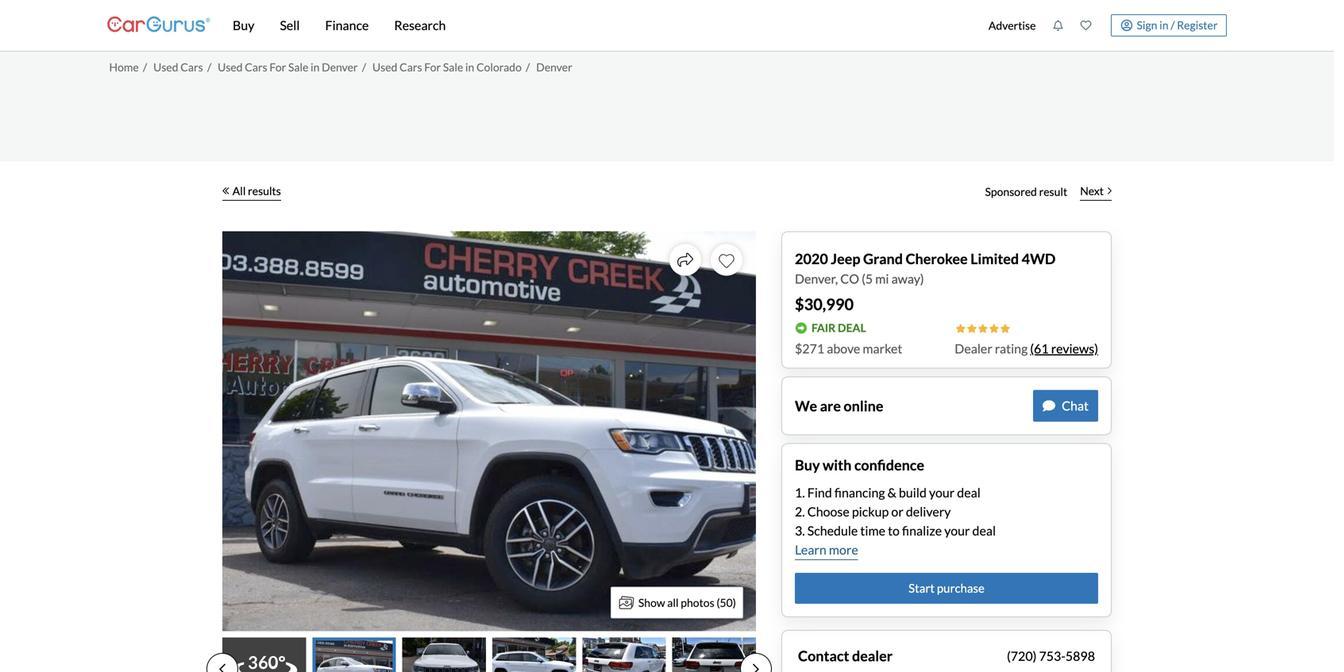 Task type: locate. For each thing, give the bounding box(es) containing it.
1 horizontal spatial denver
[[536, 60, 572, 74]]

2020
[[795, 250, 828, 268]]

0 horizontal spatial denver
[[322, 60, 358, 74]]

delivery
[[906, 504, 951, 520]]

with
[[823, 457, 852, 474]]

open notifications image
[[1053, 20, 1064, 31]]

online
[[844, 397, 883, 415]]

buy left with
[[795, 457, 820, 474]]

(61 reviews) button
[[1030, 339, 1098, 359]]

2020 jeep grand cherokee limited 4wd denver, co (5 mi away)
[[795, 250, 1056, 287]]

financing
[[835, 485, 885, 501]]

cherokee
[[906, 250, 968, 268]]

menu
[[980, 3, 1227, 48]]

1 horizontal spatial buy
[[795, 457, 820, 474]]

tab list
[[206, 638, 772, 673]]

view vehicle photo 1 image
[[222, 638, 306, 673]]

market
[[863, 341, 902, 357]]

/
[[1171, 18, 1175, 32], [143, 60, 147, 74], [207, 60, 211, 74], [362, 60, 366, 74], [526, 60, 530, 74]]

deal up purchase
[[972, 523, 996, 539]]

buy inside dropdown button
[[233, 17, 254, 33]]

cars down buy dropdown button
[[245, 60, 267, 74]]

2 for from the left
[[424, 60, 441, 74]]

find
[[807, 485, 832, 501]]

2 horizontal spatial used
[[372, 60, 397, 74]]

rating
[[995, 341, 1028, 357]]

2 cars from the left
[[245, 60, 267, 74]]

for down sell dropdown button in the top of the page
[[270, 60, 286, 74]]

research button
[[382, 0, 459, 51]]

1 horizontal spatial cars
[[245, 60, 267, 74]]

in right "sign"
[[1160, 18, 1169, 32]]

start purchase button
[[795, 573, 1098, 604]]

used
[[153, 60, 178, 74], [218, 60, 243, 74], [372, 60, 397, 74]]

2 horizontal spatial cars
[[400, 60, 422, 74]]

2 horizontal spatial in
[[1160, 18, 1169, 32]]

chevron right image
[[1108, 187, 1112, 195]]

denver,
[[795, 271, 838, 287]]

start
[[909, 581, 935, 596]]

0 horizontal spatial used
[[153, 60, 178, 74]]

sign in / register menu item
[[1100, 14, 1227, 37]]

3 used from the left
[[372, 60, 397, 74]]

/ left register at right
[[1171, 18, 1175, 32]]

jeep
[[831, 250, 860, 268]]

view vehicle photo 2 image
[[312, 638, 396, 673]]

sale left colorado
[[443, 60, 463, 74]]

user icon image
[[1121, 19, 1133, 31]]

mi
[[875, 271, 889, 287]]

buy left sell
[[233, 17, 254, 33]]

denver down finance popup button
[[322, 60, 358, 74]]

1 horizontal spatial sale
[[443, 60, 463, 74]]

co
[[840, 271, 859, 287]]

cars down research dropdown button
[[400, 60, 422, 74]]

research
[[394, 17, 446, 33]]

contact dealer
[[798, 648, 893, 665]]

your
[[929, 485, 955, 501], [944, 523, 970, 539]]

753-
[[1039, 649, 1066, 664]]

vehicle full photo image
[[222, 231, 756, 632]]

(61
[[1030, 341, 1049, 357]]

for
[[270, 60, 286, 74], [424, 60, 441, 74]]

fair
[[812, 321, 836, 335]]

$271 above market
[[795, 341, 902, 357]]

sale down sell dropdown button in the top of the page
[[288, 60, 308, 74]]

your up delivery
[[929, 485, 955, 501]]

dealer
[[852, 648, 893, 665]]

0 horizontal spatial cars
[[180, 60, 203, 74]]

confidence
[[854, 457, 924, 474]]

1 sale from the left
[[288, 60, 308, 74]]

comment image
[[1043, 400, 1055, 413]]

we
[[795, 397, 817, 415]]

0 horizontal spatial buy
[[233, 17, 254, 33]]

above
[[827, 341, 860, 357]]

1 horizontal spatial for
[[424, 60, 441, 74]]

denver right colorado
[[536, 60, 572, 74]]

0 horizontal spatial for
[[270, 60, 286, 74]]

dealer
[[955, 341, 992, 357]]

schedule
[[807, 523, 858, 539]]

0 vertical spatial buy
[[233, 17, 254, 33]]

deal
[[957, 485, 981, 501], [972, 523, 996, 539]]

in down sell dropdown button in the top of the page
[[311, 60, 320, 74]]

all
[[667, 596, 679, 610]]

time
[[860, 523, 885, 539]]

0 horizontal spatial sale
[[288, 60, 308, 74]]

chevron double left image
[[222, 187, 229, 195]]

menu bar
[[210, 0, 980, 51]]

all
[[232, 184, 246, 198]]

cars
[[180, 60, 203, 74], [245, 60, 267, 74], [400, 60, 422, 74]]

/ right 'used cars' link
[[207, 60, 211, 74]]

photos
[[681, 596, 714, 610]]

deal right build
[[957, 485, 981, 501]]

cars down cargurus logo homepage link link on the top left of page
[[180, 60, 203, 74]]

(5
[[862, 271, 873, 287]]

in left colorado
[[465, 60, 474, 74]]

/ inside "menu item"
[[1171, 18, 1175, 32]]

used down buy dropdown button
[[218, 60, 243, 74]]

used down research dropdown button
[[372, 60, 397, 74]]

we are online
[[795, 397, 883, 415]]

chat
[[1062, 398, 1089, 414]]

your down delivery
[[944, 523, 970, 539]]

1 denver from the left
[[322, 60, 358, 74]]

all results link
[[222, 174, 281, 209]]

view vehicle photo 6 image
[[672, 638, 756, 673]]

1 cars from the left
[[180, 60, 203, 74]]

more
[[829, 542, 858, 558]]

view vehicle photo 5 image
[[582, 638, 666, 673]]

deal
[[838, 321, 866, 335]]

for down research dropdown button
[[424, 60, 441, 74]]

sale
[[288, 60, 308, 74], [443, 60, 463, 74]]

share image
[[677, 252, 693, 268]]

1 horizontal spatial used
[[218, 60, 243, 74]]

2 denver from the left
[[536, 60, 572, 74]]

in
[[1160, 18, 1169, 32], [311, 60, 320, 74], [465, 60, 474, 74]]

used right home
[[153, 60, 178, 74]]

buy
[[233, 17, 254, 33], [795, 457, 820, 474]]

1 vertical spatial buy
[[795, 457, 820, 474]]



Task type: describe. For each thing, give the bounding box(es) containing it.
&
[[888, 485, 896, 501]]

used cars for sale in colorado link
[[372, 60, 522, 74]]

1 used from the left
[[153, 60, 178, 74]]

0 vertical spatial deal
[[957, 485, 981, 501]]

1 horizontal spatial in
[[465, 60, 474, 74]]

choose
[[807, 504, 850, 520]]

/ right colorado
[[526, 60, 530, 74]]

all results
[[232, 184, 281, 198]]

finalize
[[902, 523, 942, 539]]

view vehicle photo 3 image
[[402, 638, 486, 673]]

buy for buy with confidence
[[795, 457, 820, 474]]

learn more link
[[795, 541, 858, 561]]

0 vertical spatial your
[[929, 485, 955, 501]]

buy with confidence
[[795, 457, 924, 474]]

$30,990
[[795, 295, 854, 314]]

0 horizontal spatial in
[[311, 60, 320, 74]]

sign in / register link
[[1111, 14, 1227, 37]]

1 vertical spatial deal
[[972, 523, 996, 539]]

home / used cars / used cars for sale in denver / used cars for sale in colorado / denver
[[109, 60, 572, 74]]

(50)
[[717, 596, 736, 610]]

sign in / register
[[1137, 18, 1218, 32]]

reviews)
[[1051, 341, 1098, 357]]

show all photos (50)
[[638, 596, 736, 610]]

in inside "menu item"
[[1160, 18, 1169, 32]]

2 used from the left
[[218, 60, 243, 74]]

sell button
[[267, 0, 312, 51]]

finance button
[[312, 0, 382, 51]]

chat button
[[1033, 390, 1098, 422]]

away)
[[891, 271, 924, 287]]

sponsored result
[[985, 185, 1067, 199]]

are
[[820, 397, 841, 415]]

home
[[109, 60, 139, 74]]

advertise
[[989, 19, 1036, 32]]

$271
[[795, 341, 824, 357]]

register
[[1177, 18, 1218, 32]]

buy button
[[220, 0, 267, 51]]

4wd
[[1022, 250, 1056, 268]]

home link
[[109, 60, 139, 74]]

sell
[[280, 17, 300, 33]]

learn
[[795, 542, 827, 558]]

to
[[888, 523, 900, 539]]

(720)
[[1007, 649, 1037, 664]]

colorado
[[477, 60, 522, 74]]

/ down finance popup button
[[362, 60, 366, 74]]

saved cars image
[[1080, 20, 1091, 31]]

show
[[638, 596, 665, 610]]

advertise link
[[980, 3, 1044, 48]]

menu bar containing buy
[[210, 0, 980, 51]]

/ right home
[[143, 60, 147, 74]]

finance
[[325, 17, 369, 33]]

dealer rating (61 reviews)
[[955, 341, 1098, 357]]

used cars for sale in denver link
[[218, 60, 358, 74]]

(720) 753-5898
[[1007, 649, 1095, 664]]

sign
[[1137, 18, 1157, 32]]

or
[[891, 504, 904, 520]]

buy for buy
[[233, 17, 254, 33]]

pickup
[[852, 504, 889, 520]]

view vehicle photo 4 image
[[492, 638, 576, 673]]

results
[[248, 184, 281, 198]]

limited
[[971, 250, 1019, 268]]

next link
[[1074, 174, 1118, 209]]

cargurus logo homepage link link
[[107, 3, 210, 48]]

grand
[[863, 250, 903, 268]]

find financing & build your deal choose pickup or delivery schedule time to finalize your deal learn more
[[795, 485, 996, 558]]

2 sale from the left
[[443, 60, 463, 74]]

used cars link
[[153, 60, 203, 74]]

next page image
[[753, 663, 759, 673]]

result
[[1039, 185, 1067, 199]]

menu containing sign in / register
[[980, 3, 1227, 48]]

prev page image
[[219, 663, 226, 673]]

start purchase
[[909, 581, 985, 596]]

sponsored
[[985, 185, 1037, 199]]

1 vertical spatial your
[[944, 523, 970, 539]]

contact
[[798, 648, 849, 665]]

cargurus logo homepage link image
[[107, 3, 210, 48]]

build
[[899, 485, 927, 501]]

3 cars from the left
[[400, 60, 422, 74]]

show all photos (50) link
[[611, 587, 743, 619]]

purchase
[[937, 581, 985, 596]]

next
[[1080, 184, 1104, 198]]

1 for from the left
[[270, 60, 286, 74]]

5898
[[1066, 649, 1095, 664]]

fair deal
[[812, 321, 866, 335]]



Task type: vqa. For each thing, say whether or not it's contained in the screenshot.
second "Cars" from the right
yes



